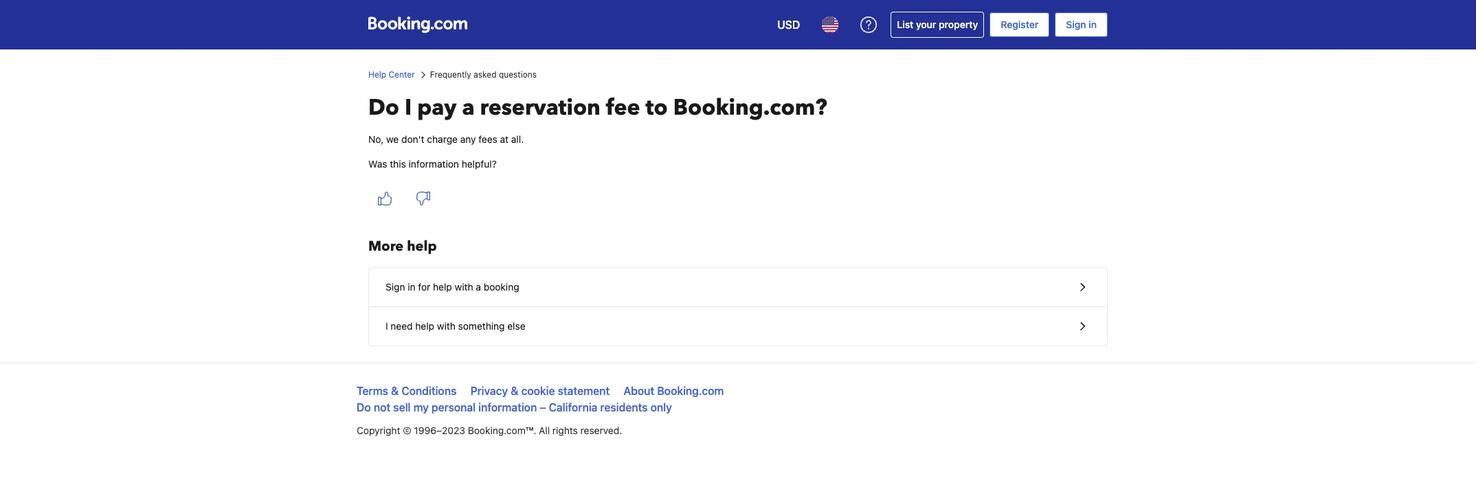 Task type: locate. For each thing, give the bounding box(es) containing it.
–
[[540, 401, 546, 414]]

no,
[[368, 133, 384, 145]]

1 vertical spatial sign
[[386, 281, 405, 293]]

sign left for
[[386, 281, 405, 293]]

1 vertical spatial a
[[476, 281, 481, 293]]

booking.com online hotel reservations image
[[368, 16, 467, 33]]

1 horizontal spatial i
[[405, 93, 412, 123]]

your
[[916, 19, 937, 30]]

helpful?
[[462, 158, 497, 170]]

do inside about booking.com do not sell my personal information – california residents only
[[357, 401, 371, 414]]

0 vertical spatial with
[[455, 281, 473, 293]]

sign right register
[[1066, 19, 1086, 30]]

do i pay a reservation fee to booking.com?
[[368, 93, 827, 123]]

help
[[407, 237, 437, 256], [433, 281, 452, 293], [415, 320, 434, 332]]

do
[[368, 93, 399, 123], [357, 401, 371, 414]]

sign in link
[[1055, 12, 1108, 37]]

help
[[368, 69, 386, 80]]

all.
[[511, 133, 524, 145]]

information inside about booking.com do not sell my personal information – california residents only
[[479, 401, 537, 414]]

list your property link
[[891, 12, 985, 38]]

i left need
[[386, 320, 388, 332]]

terms & conditions link
[[357, 385, 457, 397]]

fee
[[606, 93, 640, 123]]

1 horizontal spatial &
[[511, 385, 519, 397]]

1 horizontal spatial in
[[1089, 19, 1097, 30]]

information up "booking.com™."
[[479, 401, 537, 414]]

1 horizontal spatial a
[[476, 281, 481, 293]]

sign in for help with a booking
[[386, 281, 519, 293]]

else
[[508, 320, 526, 332]]

0 vertical spatial a
[[462, 93, 475, 123]]

booking.com?
[[673, 93, 827, 123]]

need
[[391, 320, 413, 332]]

copyright © 1996–2023 booking.com™. all rights reserved.
[[357, 425, 622, 436]]

sign
[[1066, 19, 1086, 30], [386, 281, 405, 293]]

0 vertical spatial information
[[409, 158, 459, 170]]

0 horizontal spatial &
[[391, 385, 399, 397]]

& for terms
[[391, 385, 399, 397]]

a up any
[[462, 93, 475, 123]]

& up do not sell my personal information – california residents only link
[[511, 385, 519, 397]]

a left booking
[[476, 281, 481, 293]]

all
[[539, 425, 550, 436]]

sign in
[[1066, 19, 1097, 30]]

sign for sign in for help with a booking
[[386, 281, 405, 293]]

1 vertical spatial information
[[479, 401, 537, 414]]

help right for
[[433, 281, 452, 293]]

0 horizontal spatial sign
[[386, 281, 405, 293]]

property
[[939, 19, 978, 30]]

1 vertical spatial do
[[357, 401, 371, 414]]

conditions
[[402, 385, 457, 397]]

a
[[462, 93, 475, 123], [476, 281, 481, 293]]

reserved.
[[581, 425, 622, 436]]

fees
[[479, 133, 498, 145]]

2 vertical spatial help
[[415, 320, 434, 332]]

register
[[1001, 19, 1039, 30]]

help right need
[[415, 320, 434, 332]]

booking.com™.
[[468, 425, 536, 436]]

1 vertical spatial in
[[408, 281, 416, 293]]

& up sell
[[391, 385, 399, 397]]

1 vertical spatial i
[[386, 320, 388, 332]]

information down charge
[[409, 158, 459, 170]]

1 & from the left
[[391, 385, 399, 397]]

with left booking
[[455, 281, 473, 293]]

was this information helpful?
[[368, 158, 497, 170]]

in
[[1089, 19, 1097, 30], [408, 281, 416, 293]]

i inside button
[[386, 320, 388, 332]]

sign for sign in
[[1066, 19, 1086, 30]]

terms & conditions
[[357, 385, 457, 397]]

do left not
[[357, 401, 371, 414]]

to
[[646, 93, 668, 123]]

1 horizontal spatial sign
[[1066, 19, 1086, 30]]

in inside "link"
[[1089, 19, 1097, 30]]

don't
[[401, 133, 425, 145]]

list
[[897, 19, 914, 30]]

terms
[[357, 385, 388, 397]]

i
[[405, 93, 412, 123], [386, 320, 388, 332]]

not
[[374, 401, 391, 414]]

any
[[460, 133, 476, 145]]

0 vertical spatial help
[[407, 237, 437, 256]]

1 horizontal spatial information
[[479, 401, 537, 414]]

help center button
[[368, 69, 415, 81]]

sign in for help with a booking button
[[369, 268, 1107, 307]]

no, we don't charge any fees at all.
[[368, 133, 524, 145]]

in inside button
[[408, 281, 416, 293]]

0 vertical spatial do
[[368, 93, 399, 123]]

about booking.com link
[[624, 385, 724, 397]]

0 horizontal spatial in
[[408, 281, 416, 293]]

0 vertical spatial in
[[1089, 19, 1097, 30]]

2 & from the left
[[511, 385, 519, 397]]

with left something
[[437, 320, 456, 332]]

rights
[[553, 425, 578, 436]]

copyright
[[357, 425, 400, 436]]

more
[[368, 237, 404, 256]]

information
[[409, 158, 459, 170], [479, 401, 537, 414]]

usd
[[778, 19, 800, 31]]

my
[[414, 401, 429, 414]]

with
[[455, 281, 473, 293], [437, 320, 456, 332]]

for
[[418, 281, 431, 293]]

i need help with something else
[[386, 320, 526, 332]]

sign inside sign in for help with a booking link
[[386, 281, 405, 293]]

sign inside sign in "link"
[[1066, 19, 1086, 30]]

1 vertical spatial help
[[433, 281, 452, 293]]

0 vertical spatial sign
[[1066, 19, 1086, 30]]

&
[[391, 385, 399, 397], [511, 385, 519, 397]]

0 horizontal spatial i
[[386, 320, 388, 332]]

i left "pay"
[[405, 93, 412, 123]]

do up no,
[[368, 93, 399, 123]]

reservation
[[480, 93, 601, 123]]

0 horizontal spatial information
[[409, 158, 459, 170]]

help right the more
[[407, 237, 437, 256]]



Task type: vqa. For each thing, say whether or not it's contained in the screenshot.
Privacy
yes



Task type: describe. For each thing, give the bounding box(es) containing it.
cookie
[[521, 385, 555, 397]]

list your property
[[897, 19, 978, 30]]

personal
[[432, 401, 476, 414]]

in for sign in for help with a booking
[[408, 281, 416, 293]]

in for sign in
[[1089, 19, 1097, 30]]

1 vertical spatial with
[[437, 320, 456, 332]]

©
[[403, 425, 411, 436]]

pay
[[417, 93, 457, 123]]

booking.com
[[657, 385, 724, 397]]

0 horizontal spatial a
[[462, 93, 475, 123]]

something
[[458, 320, 505, 332]]

privacy & cookie statement link
[[471, 385, 610, 397]]

only
[[651, 401, 672, 414]]

asked
[[474, 69, 497, 80]]

sell
[[393, 401, 411, 414]]

more help
[[368, 237, 437, 256]]

i need help with something else button
[[369, 307, 1107, 346]]

sign in for help with a booking link
[[369, 268, 1107, 307]]

booking
[[484, 281, 519, 293]]

residents
[[600, 401, 648, 414]]

help center
[[368, 69, 415, 80]]

& for privacy
[[511, 385, 519, 397]]

california
[[549, 401, 598, 414]]

about
[[624, 385, 655, 397]]

center
[[389, 69, 415, 80]]

frequently asked questions
[[430, 69, 537, 80]]

this
[[390, 158, 406, 170]]

charge
[[427, 133, 458, 145]]

about booking.com do not sell my personal information – california residents only
[[357, 385, 724, 414]]

was
[[368, 158, 387, 170]]

questions
[[499, 69, 537, 80]]

register link
[[990, 12, 1050, 37]]

a inside button
[[476, 281, 481, 293]]

1996–2023
[[414, 425, 465, 436]]

at
[[500, 133, 509, 145]]

do not sell my personal information – california residents only link
[[357, 401, 672, 414]]

0 vertical spatial i
[[405, 93, 412, 123]]

statement
[[558, 385, 610, 397]]

frequently
[[430, 69, 471, 80]]

privacy
[[471, 385, 508, 397]]

we
[[386, 133, 399, 145]]

privacy & cookie statement
[[471, 385, 610, 397]]

usd button
[[769, 8, 809, 41]]



